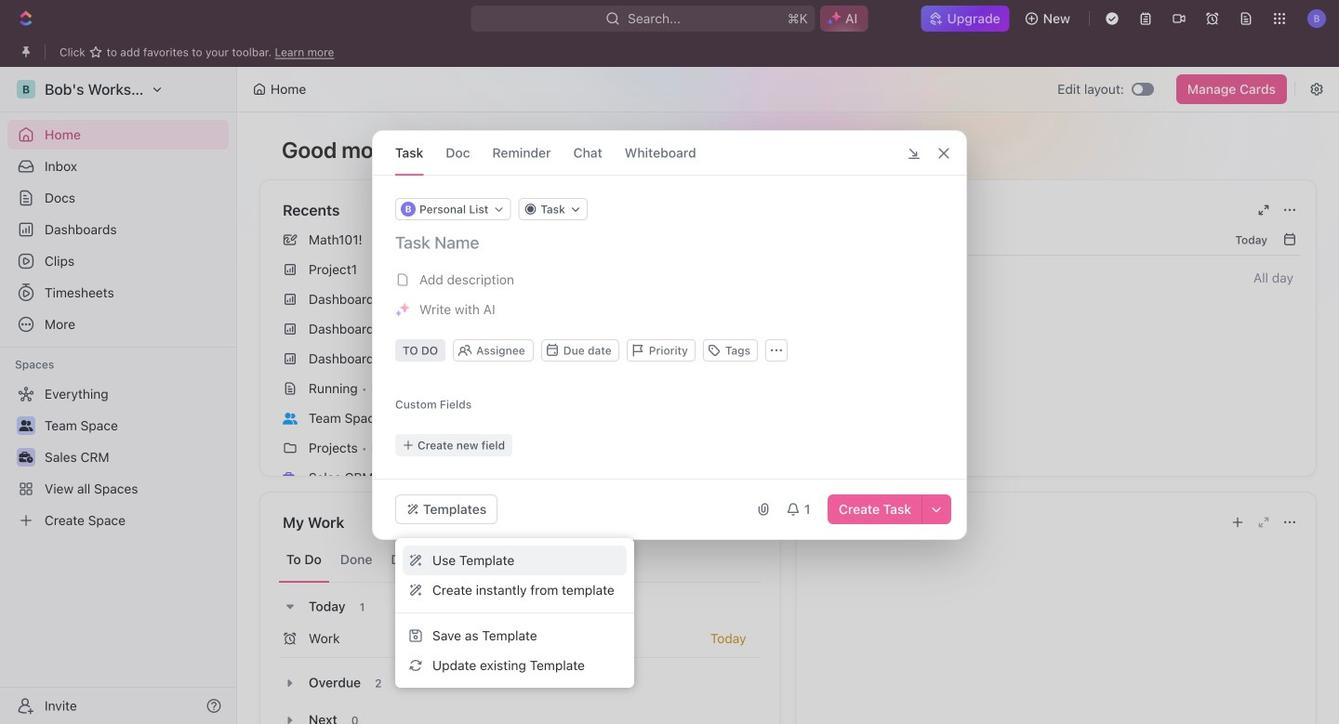 Task type: locate. For each thing, give the bounding box(es) containing it.
dialog
[[372, 130, 967, 540]]

tab list
[[279, 538, 761, 583]]

tree inside sidebar navigation
[[7, 380, 229, 536]]

sidebar navigation
[[0, 67, 237, 725]]

business time image
[[283, 472, 298, 484]]

Task Name text field
[[395, 232, 948, 254]]

tree
[[7, 380, 229, 536]]

user group image
[[283, 413, 298, 425]]



Task type: vqa. For each thing, say whether or not it's contained in the screenshot.
the left IN PROGRESS
no



